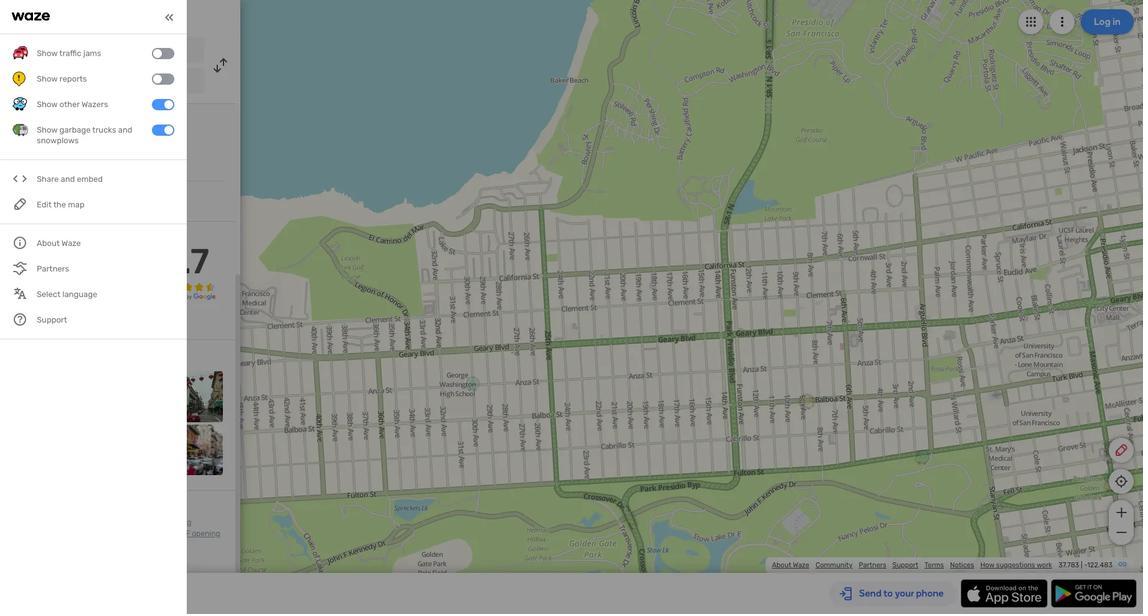 Task type: vqa. For each thing, say whether or not it's contained in the screenshot.
'wazers'
no



Task type: locate. For each thing, give the bounding box(es) containing it.
0 horizontal spatial usa
[[90, 123, 107, 133]]

1 vertical spatial directions
[[12, 530, 47, 538]]

1 vertical spatial chinatown,
[[140, 530, 179, 538]]

1
[[12, 287, 16, 298]]

san
[[45, 45, 61, 56], [94, 78, 107, 87], [12, 123, 28, 133]]

ca, up the embed
[[74, 123, 88, 133]]

sf inside chinatown, sf opening hours
[[181, 530, 190, 538]]

usa up share and embed link
[[90, 123, 107, 133]]

chinatown
[[45, 77, 89, 87], [12, 106, 78, 121]]

0 vertical spatial chinatown san francisco, ca, usa
[[45, 77, 175, 87]]

review summary
[[12, 231, 82, 242]]

directions inside chinatown, sf driving directions
[[12, 530, 47, 538]]

0 vertical spatial ca,
[[146, 78, 158, 87]]

directions up san francisco button
[[114, 10, 166, 24]]

location image
[[12, 74, 27, 88]]

1 horizontal spatial usa
[[160, 78, 175, 87]]

about waze community partners support terms notices how suggestions work
[[772, 561, 1053, 569]]

computer image
[[12, 194, 27, 209]]

0 horizontal spatial sf
[[157, 518, 166, 527]]

0 vertical spatial directions
[[114, 10, 166, 24]]

san down location image
[[12, 123, 28, 133]]

partners link
[[859, 561, 887, 569]]

chinatown down location image
[[12, 106, 78, 121]]

chinatown, down driving
[[140, 530, 179, 538]]

chinatown, sf opening hours
[[12, 530, 220, 549]]

1 horizontal spatial san
[[45, 45, 61, 56]]

support
[[893, 561, 919, 569]]

terms
[[925, 561, 944, 569]]

0 vertical spatial chinatown,
[[115, 518, 155, 527]]

0 vertical spatial sf
[[157, 518, 166, 527]]

francisco, down san francisco button
[[109, 78, 144, 87]]

directions up the hours
[[12, 530, 47, 538]]

opening
[[192, 530, 220, 538]]

0 vertical spatial san
[[45, 45, 61, 56]]

reviews
[[37, 318, 68, 328]]

current location image
[[12, 42, 27, 57]]

chinatown san francisco, ca, usa down san francisco button
[[45, 77, 175, 87]]

chinatown, inside chinatown, sf driving directions
[[115, 518, 155, 527]]

ca,
[[146, 78, 158, 87], [74, 123, 88, 133]]

directions
[[114, 10, 166, 24], [12, 530, 47, 538]]

1 horizontal spatial sf
[[181, 530, 190, 538]]

1 vertical spatial chinatown
[[12, 106, 78, 121]]

0 vertical spatial francisco,
[[109, 78, 144, 87]]

zoom out image
[[1114, 525, 1130, 540]]

hours
[[12, 541, 32, 549]]

chinatown down san francisco
[[45, 77, 89, 87]]

sf inside chinatown, sf driving directions
[[157, 518, 166, 527]]

1 vertical spatial sf
[[181, 530, 190, 538]]

chinatown, sf driving directions link
[[12, 518, 192, 538]]

chinatown, inside chinatown, sf opening hours
[[140, 530, 179, 538]]

francisco, up share on the top left
[[30, 123, 72, 133]]

3
[[12, 267, 18, 278]]

embed
[[77, 175, 103, 184]]

usa down san francisco button
[[160, 78, 175, 87]]

1 horizontal spatial directions
[[114, 10, 166, 24]]

about waze link
[[772, 561, 810, 569]]

chinatown, up chinatown, sf opening hours on the left of the page
[[115, 518, 155, 527]]

4
[[12, 257, 18, 268]]

show reviews
[[12, 318, 68, 328]]

partners
[[859, 561, 887, 569]]

san down francisco
[[94, 78, 107, 87]]

ca, down san francisco button
[[146, 78, 158, 87]]

chinatown, for opening
[[140, 530, 179, 538]]

image 4 of chinatown, sf image
[[172, 371, 223, 422]]

0 horizontal spatial francisco,
[[30, 123, 72, 133]]

1 vertical spatial ca,
[[74, 123, 88, 133]]

0 horizontal spatial directions
[[12, 530, 47, 538]]

sf left driving
[[157, 518, 166, 527]]

2 horizontal spatial san
[[94, 78, 107, 87]]

waze
[[793, 561, 810, 569]]

francisco,
[[109, 78, 144, 87], [30, 123, 72, 133]]

chinatown san francisco, ca, usa
[[45, 77, 175, 87], [12, 106, 107, 133]]

usa
[[160, 78, 175, 87], [90, 123, 107, 133]]

122.483
[[1088, 561, 1113, 569]]

share and embed link
[[12, 167, 174, 192]]

sf for driving
[[157, 518, 166, 527]]

chinatown san francisco, ca, usa down location image
[[12, 106, 107, 133]]

1 horizontal spatial francisco,
[[109, 78, 144, 87]]

pencil image
[[1114, 443, 1129, 458]]

sf
[[157, 518, 166, 527], [181, 530, 190, 538]]

driving directions
[[74, 10, 166, 24]]

sf down driving
[[181, 530, 190, 538]]

0 vertical spatial chinatown
[[45, 77, 89, 87]]

0 horizontal spatial san
[[12, 123, 28, 133]]

2
[[12, 277, 18, 288]]

chinatown,
[[115, 518, 155, 527], [140, 530, 179, 538]]

san left francisco
[[45, 45, 61, 56]]



Task type: describe. For each thing, give the bounding box(es) containing it.
community link
[[816, 561, 853, 569]]

1 horizontal spatial ca,
[[146, 78, 158, 87]]

0 vertical spatial usa
[[160, 78, 175, 87]]

suggestions
[[997, 561, 1036, 569]]

review
[[12, 231, 41, 242]]

community
[[816, 561, 853, 569]]

how suggestions work link
[[981, 561, 1053, 569]]

san francisco button
[[36, 37, 204, 62]]

and
[[61, 175, 75, 184]]

how
[[981, 561, 995, 569]]

|
[[1081, 561, 1083, 569]]

-
[[1085, 561, 1088, 569]]

1 vertical spatial chinatown san francisco, ca, usa
[[12, 106, 107, 133]]

support link
[[893, 561, 919, 569]]

show
[[12, 318, 35, 328]]

1 vertical spatial usa
[[90, 123, 107, 133]]

chinatown, sf opening hours link
[[12, 530, 220, 549]]

0 horizontal spatial ca,
[[74, 123, 88, 133]]

share and embed
[[37, 175, 103, 184]]

francisco
[[63, 45, 103, 56]]

5
[[12, 247, 18, 258]]

image 8 of chinatown, sf image
[[172, 425, 223, 475]]

work
[[1037, 561, 1053, 569]]

chinatown inside chinatown san francisco, ca, usa
[[12, 106, 78, 121]]

zoom in image
[[1114, 505, 1130, 520]]

1 vertical spatial san
[[94, 78, 107, 87]]

chinatown, for driving
[[115, 518, 155, 527]]

san inside san francisco button
[[45, 45, 61, 56]]

terms link
[[925, 561, 944, 569]]

about
[[772, 561, 792, 569]]

chinatown, sf driving directions
[[12, 518, 192, 538]]

driving
[[167, 518, 192, 527]]

4.7
[[160, 241, 209, 282]]

37.783 | -122.483
[[1059, 561, 1113, 569]]

driving
[[74, 10, 112, 24]]

code image
[[12, 172, 28, 187]]

summary
[[43, 231, 82, 242]]

americanchinatown.com link
[[37, 196, 138, 206]]

5 4 3 2 1
[[12, 247, 18, 298]]

americanchinatown.com
[[37, 196, 138, 206]]

share
[[37, 175, 59, 184]]

37.783
[[1059, 561, 1080, 569]]

1 vertical spatial francisco,
[[30, 123, 72, 133]]

notices
[[951, 561, 975, 569]]

2 vertical spatial san
[[12, 123, 28, 133]]

link image
[[1118, 559, 1128, 569]]

san francisco
[[45, 45, 103, 56]]

sf for opening
[[181, 530, 190, 538]]

notices link
[[951, 561, 975, 569]]



